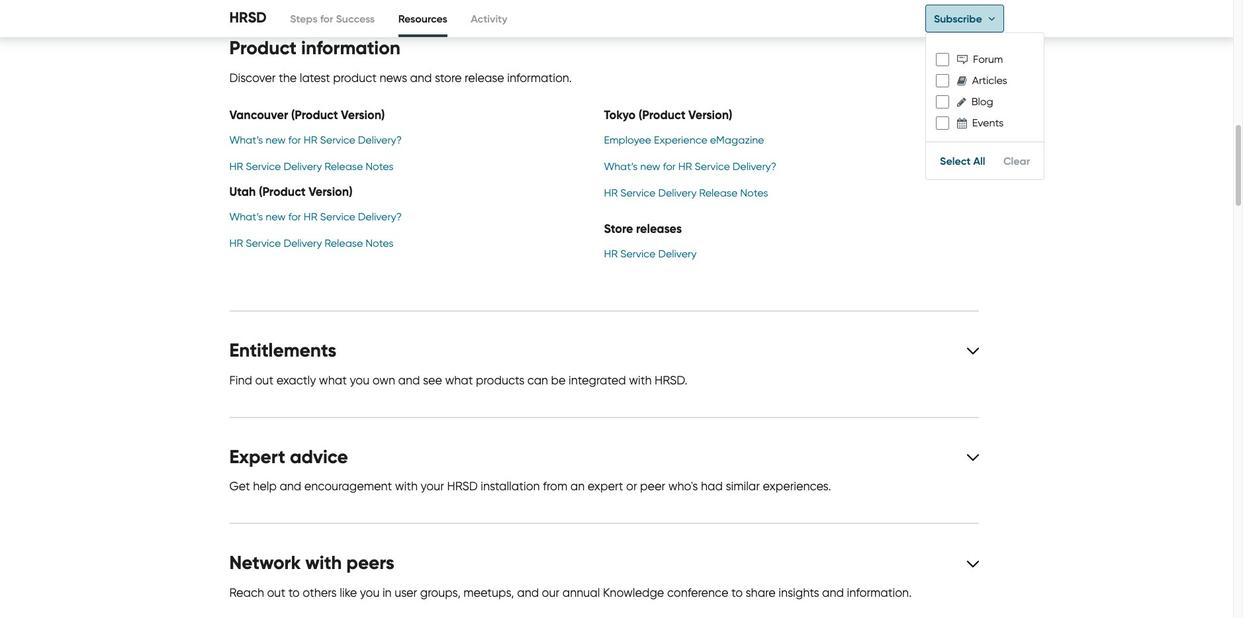 Task type: describe. For each thing, give the bounding box(es) containing it.
reach out to others like you in user groups, meetups, and our annual knowledge conference to share insights and information.
[[229, 586, 912, 601]]

0 vertical spatial hrsd
[[229, 9, 267, 26]]

information
[[301, 37, 400, 60]]

hr down utah (product version)
[[304, 210, 317, 223]]

select all menu
[[925, 32, 1045, 180]]

employee experience emagazine link
[[604, 134, 764, 146]]

store releases
[[604, 221, 682, 236]]

or
[[626, 480, 637, 494]]

get
[[229, 480, 250, 494]]

for for what's new for hr service delivery? link corresponding to utah (product version)
[[288, 210, 301, 223]]

select all
[[940, 154, 985, 167]]

and left see
[[398, 373, 420, 388]]

0 vertical spatial you
[[350, 373, 369, 388]]

steps for success link
[[290, 0, 375, 37]]

hr down vancouver (product version)
[[304, 134, 317, 146]]

steps
[[290, 12, 317, 25]]

experiences.
[[763, 480, 831, 494]]

integrated
[[569, 373, 626, 388]]

1 vertical spatial notes
[[740, 187, 768, 199]]

had
[[701, 480, 723, 494]]

like
[[340, 586, 357, 601]]

what's new for hr service delivery? link for utah (product version)
[[229, 210, 402, 223]]

annual
[[562, 586, 600, 601]]

hr service delivery release notes for vancouver (product version)
[[229, 160, 393, 173]]

what's new for hr service delivery? link for vancouver (product version)
[[229, 134, 402, 146]]

latest
[[300, 71, 330, 86]]

activity link
[[471, 0, 507, 37]]

share
[[746, 586, 776, 601]]

for inside 'link'
[[320, 12, 333, 25]]

see
[[423, 373, 442, 388]]

out for network with peers
[[267, 586, 285, 601]]

subscribe
[[934, 12, 982, 25]]

network
[[229, 552, 301, 575]]

delivery for hr service delivery release notes link for vancouver (product version)
[[284, 160, 322, 173]]

what's for vancouver (product version)
[[229, 134, 263, 146]]

steps for success
[[290, 12, 375, 25]]

1 vertical spatial you
[[360, 586, 380, 601]]

the
[[279, 71, 297, 86]]

release for utah (product version)
[[325, 237, 363, 249]]

1 vertical spatial hr service delivery release notes
[[604, 187, 768, 199]]

similar
[[726, 480, 760, 494]]

peers
[[346, 552, 394, 575]]

products
[[476, 373, 524, 388]]

1 vertical spatial delivery?
[[733, 160, 777, 173]]

employee experience emagazine
[[604, 134, 764, 146]]

network with peers
[[229, 552, 394, 575]]

insights
[[779, 586, 819, 601]]

experience
[[654, 134, 707, 146]]

what's for utah (product version)
[[229, 210, 263, 223]]

hr service delivery release notes for utah (product version)
[[229, 237, 393, 249]]

can
[[527, 373, 548, 388]]

service down store releases
[[620, 247, 656, 260]]

employee
[[604, 134, 651, 146]]

expert
[[229, 445, 285, 468]]

resources
[[398, 12, 447, 25]]

notes for vancouver (product version)
[[366, 160, 393, 173]]

activity
[[471, 12, 507, 25]]

from
[[543, 480, 567, 494]]

(product for utah
[[259, 184, 306, 199]]

product
[[229, 37, 297, 60]]

0 vertical spatial information.
[[507, 71, 572, 86]]

an
[[570, 480, 585, 494]]

delivery for hr service delivery link
[[658, 247, 697, 260]]

and right help
[[280, 480, 301, 494]]

store
[[435, 71, 462, 86]]

help
[[253, 480, 277, 494]]

articles
[[972, 74, 1007, 87]]

1 vertical spatial what's new for hr service delivery?
[[604, 160, 777, 173]]

hr service delivery
[[604, 247, 697, 260]]

service up store releases
[[620, 187, 656, 199]]

news
[[380, 71, 407, 86]]

2 to from the left
[[731, 586, 743, 601]]

in
[[383, 586, 392, 601]]

find out exactly what you own and see what products can be integrated with hrsd.
[[229, 373, 687, 388]]

discover
[[229, 71, 276, 86]]

release
[[465, 71, 504, 86]]

get help and encouragement with your hrsd installation from an expert or peer who's had similar experiences.
[[229, 480, 831, 494]]

delivery? for utah (product version)
[[358, 210, 402, 223]]

select
[[940, 154, 971, 167]]

hr down utah
[[229, 237, 243, 249]]

discover the latest product news and store release information.
[[229, 71, 572, 86]]

releases
[[636, 221, 682, 236]]

hr down store
[[604, 247, 618, 260]]

others
[[303, 586, 337, 601]]

delivery for hr service delivery release notes link to the middle
[[658, 187, 697, 199]]

1 vertical spatial new
[[640, 160, 660, 173]]

hr up store
[[604, 187, 618, 199]]

blog
[[972, 95, 993, 108]]

1 vertical spatial what's
[[604, 160, 638, 173]]

who's
[[668, 480, 698, 494]]

0 vertical spatial with
[[629, 373, 652, 388]]

and right the 'insights' on the bottom right of the page
[[822, 586, 844, 601]]

product
[[333, 71, 377, 86]]

groups,
[[420, 586, 461, 601]]

forum
[[973, 53, 1003, 66]]

events
[[972, 117, 1004, 129]]



Task type: vqa. For each thing, say whether or not it's contained in the screenshot.
the middle Release
yes



Task type: locate. For each thing, give the bounding box(es) containing it.
hr service delivery release notes
[[229, 160, 393, 173], [604, 187, 768, 199], [229, 237, 393, 249]]

advice
[[290, 445, 348, 468]]

(product down "latest"
[[291, 107, 338, 123]]

2 vertical spatial delivery?
[[358, 210, 402, 223]]

hr
[[304, 134, 317, 146], [229, 160, 243, 173], [678, 160, 692, 173], [604, 187, 618, 199], [304, 210, 317, 223], [229, 237, 243, 249], [604, 247, 618, 260]]

to
[[288, 586, 300, 601], [731, 586, 743, 601]]

vancouver (product version)
[[229, 107, 385, 123]]

what's new for hr service delivery? down employee experience emagazine link
[[604, 160, 777, 173]]

product information
[[229, 37, 400, 60]]

delivery? for vancouver (product version)
[[358, 134, 402, 146]]

what's new for hr service delivery? down vancouver (product version)
[[229, 134, 402, 146]]

Articles checkbox
[[936, 74, 949, 87]]

with left your at bottom
[[395, 480, 418, 494]]

release
[[325, 160, 363, 173], [699, 187, 738, 199], [325, 237, 363, 249]]

notes for utah (product version)
[[366, 237, 393, 249]]

release for vancouver (product version)
[[325, 160, 363, 173]]

resources link
[[398, 0, 447, 37]]

for right the steps
[[320, 12, 333, 25]]

hr service delivery release notes link for vancouver (product version)
[[229, 160, 393, 173]]

0 horizontal spatial hrsd
[[229, 9, 267, 26]]

hr service delivery link
[[604, 247, 697, 260]]

1 what from the left
[[319, 373, 347, 388]]

1 horizontal spatial hrsd
[[447, 480, 478, 494]]

new down employee
[[640, 160, 660, 173]]

what's
[[229, 134, 263, 146], [604, 160, 638, 173], [229, 210, 263, 223]]

1 vertical spatial with
[[395, 480, 418, 494]]

Forum checkbox
[[936, 53, 949, 66]]

for down utah (product version)
[[288, 210, 301, 223]]

0 vertical spatial out
[[255, 373, 273, 388]]

0 horizontal spatial with
[[305, 552, 342, 575]]

reach
[[229, 586, 264, 601]]

meetups,
[[464, 586, 514, 601]]

0 horizontal spatial what
[[319, 373, 347, 388]]

2 horizontal spatial with
[[629, 373, 652, 388]]

what
[[319, 373, 347, 388], [445, 373, 473, 388]]

peer
[[640, 480, 665, 494]]

delivery down utah (product version)
[[284, 237, 322, 249]]

our
[[542, 586, 559, 601]]

2 vertical spatial notes
[[366, 237, 393, 249]]

1 vertical spatial information.
[[847, 586, 912, 601]]

(product right utah
[[259, 184, 306, 199]]

with
[[629, 373, 652, 388], [395, 480, 418, 494], [305, 552, 342, 575]]

what's new for hr service delivery?
[[229, 134, 402, 146], [604, 160, 777, 173], [229, 210, 402, 223]]

delivery for hr service delivery release notes link associated with utah (product version)
[[284, 237, 322, 249]]

delivery up releases
[[658, 187, 697, 199]]

exactly
[[276, 373, 316, 388]]

new
[[266, 134, 286, 146], [640, 160, 660, 173], [266, 210, 286, 223]]

hr service delivery release notes up utah (product version)
[[229, 160, 393, 173]]

you left own
[[350, 373, 369, 388]]

1 vertical spatial hr service delivery release notes link
[[604, 187, 768, 199]]

store
[[604, 221, 633, 236]]

utah (product version)
[[229, 184, 353, 199]]

installation
[[481, 480, 540, 494]]

hr service delivery release notes down utah (product version)
[[229, 237, 393, 249]]

0 vertical spatial hr service delivery release notes link
[[229, 160, 393, 173]]

service up utah
[[246, 160, 281, 173]]

0 vertical spatial notes
[[366, 160, 393, 173]]

(product up experience on the right of page
[[639, 107, 686, 123]]

hr down employee experience emagazine link
[[678, 160, 692, 173]]

hrsd.
[[655, 373, 687, 388]]

0 vertical spatial what's
[[229, 134, 263, 146]]

(product for tokyo
[[639, 107, 686, 123]]

0 vertical spatial what's new for hr service delivery? link
[[229, 134, 402, 146]]

what's new for hr service delivery? for utah (product version)
[[229, 210, 402, 223]]

2 vertical spatial what's new for hr service delivery? link
[[229, 210, 402, 223]]

0 vertical spatial release
[[325, 160, 363, 173]]

for for middle what's new for hr service delivery? link
[[663, 160, 676, 173]]

1 horizontal spatial with
[[395, 480, 418, 494]]

1 horizontal spatial information.
[[847, 586, 912, 601]]

hrsd up product
[[229, 9, 267, 26]]

hrsd right your at bottom
[[447, 480, 478, 494]]

2 vertical spatial new
[[266, 210, 286, 223]]

utah
[[229, 184, 256, 199]]

for down experience on the right of page
[[663, 160, 676, 173]]

information.
[[507, 71, 572, 86], [847, 586, 912, 601]]

with left hrsd.
[[629, 373, 652, 388]]

and left our
[[517, 586, 539, 601]]

0 vertical spatial delivery?
[[358, 134, 402, 146]]

to left share
[[731, 586, 743, 601]]

version) for utah (product version)
[[309, 184, 353, 199]]

delivery
[[284, 160, 322, 173], [658, 187, 697, 199], [284, 237, 322, 249], [658, 247, 697, 260]]

Blog checkbox
[[936, 95, 949, 109]]

0 horizontal spatial to
[[288, 586, 300, 601]]

to left others
[[288, 586, 300, 601]]

and left store
[[410, 71, 432, 86]]

1 horizontal spatial what
[[445, 373, 473, 388]]

with up others
[[305, 552, 342, 575]]

2 vertical spatial hr service delivery release notes
[[229, 237, 393, 249]]

success
[[336, 12, 375, 25]]

be
[[551, 373, 566, 388]]

2 what from the left
[[445, 373, 473, 388]]

2 vertical spatial release
[[325, 237, 363, 249]]

own
[[372, 373, 395, 388]]

delivery up utah (product version)
[[284, 160, 322, 173]]

version) for tokyo (product version)
[[688, 107, 732, 123]]

1 to from the left
[[288, 586, 300, 601]]

all
[[973, 154, 985, 167]]

knowledge
[[603, 586, 664, 601]]

service
[[320, 134, 355, 146], [246, 160, 281, 173], [695, 160, 730, 173], [620, 187, 656, 199], [320, 210, 355, 223], [246, 237, 281, 249], [620, 247, 656, 260]]

subscribe button
[[925, 5, 1004, 32]]

version)
[[341, 107, 385, 123], [688, 107, 732, 123], [309, 184, 353, 199]]

you left in
[[360, 586, 380, 601]]

0 vertical spatial hr service delivery release notes
[[229, 160, 393, 173]]

2 vertical spatial hr service delivery release notes link
[[229, 237, 393, 249]]

0 vertical spatial what's new for hr service delivery?
[[229, 134, 402, 146]]

new for utah (product version)
[[266, 210, 286, 223]]

vancouver
[[229, 107, 288, 123]]

for down vancouver (product version)
[[288, 134, 301, 146]]

encouragement
[[304, 480, 392, 494]]

what's new for hr service delivery? link down vancouver (product version)
[[229, 134, 402, 146]]

what's down vancouver
[[229, 134, 263, 146]]

delivery down releases
[[658, 247, 697, 260]]

you
[[350, 373, 369, 388], [360, 586, 380, 601]]

what's new for hr service delivery? link
[[229, 134, 402, 146], [604, 160, 777, 173], [229, 210, 402, 223]]

for for what's new for hr service delivery? link corresponding to vancouver (product version)
[[288, 134, 301, 146]]

service down emagazine
[[695, 160, 730, 173]]

hr up utah
[[229, 160, 243, 173]]

what right see
[[445, 373, 473, 388]]

version) for vancouver (product version)
[[341, 107, 385, 123]]

hr service delivery release notes link for utah (product version)
[[229, 237, 393, 249]]

your
[[421, 480, 444, 494]]

(product for vancouver
[[291, 107, 338, 123]]

out right the find
[[255, 373, 273, 388]]

(product
[[291, 107, 338, 123], [639, 107, 686, 123], [259, 184, 306, 199]]

tokyo (product version)
[[604, 107, 732, 123]]

expert advice
[[229, 445, 348, 468]]

what's new for hr service delivery? down utah (product version)
[[229, 210, 402, 223]]

Events checkbox
[[936, 117, 949, 130]]

hr service delivery release notes link down utah (product version)
[[229, 237, 393, 249]]

find
[[229, 373, 252, 388]]

new down utah (product version)
[[266, 210, 286, 223]]

1 vertical spatial out
[[267, 586, 285, 601]]

new for vancouver (product version)
[[266, 134, 286, 146]]

2 vertical spatial what's
[[229, 210, 263, 223]]

out right reach
[[267, 586, 285, 601]]

hr service delivery release notes link up releases
[[604, 187, 768, 199]]

what right exactly
[[319, 373, 347, 388]]

out
[[255, 373, 273, 388], [267, 586, 285, 601]]

1 vertical spatial hrsd
[[447, 480, 478, 494]]

for
[[320, 12, 333, 25], [288, 134, 301, 146], [663, 160, 676, 173], [288, 210, 301, 223]]

what's down utah
[[229, 210, 263, 223]]

service down vancouver (product version)
[[320, 134, 355, 146]]

0 horizontal spatial information.
[[507, 71, 572, 86]]

service down utah (product version)
[[320, 210, 355, 223]]

what's new for hr service delivery? for vancouver (product version)
[[229, 134, 402, 146]]

service down utah
[[246, 237, 281, 249]]

out for entitlements
[[255, 373, 273, 388]]

hr service delivery release notes link up utah (product version)
[[229, 160, 393, 173]]

1 vertical spatial what's new for hr service delivery? link
[[604, 160, 777, 173]]

hr service delivery release notes up releases
[[604, 187, 768, 199]]

select all button
[[932, 148, 993, 174]]

and
[[410, 71, 432, 86], [398, 373, 420, 388], [280, 480, 301, 494], [517, 586, 539, 601], [822, 586, 844, 601]]

new down vancouver
[[266, 134, 286, 146]]

notes
[[366, 160, 393, 173], [740, 187, 768, 199], [366, 237, 393, 249]]

what's new for hr service delivery? link down employee experience emagazine link
[[604, 160, 777, 173]]

hrsd
[[229, 9, 267, 26], [447, 480, 478, 494]]

1 horizontal spatial to
[[731, 586, 743, 601]]

expert
[[588, 480, 623, 494]]

conference
[[667, 586, 728, 601]]

2 vertical spatial what's new for hr service delivery?
[[229, 210, 402, 223]]

tokyo
[[604, 107, 636, 123]]

what's new for hr service delivery? link down utah (product version)
[[229, 210, 402, 223]]

emagazine
[[710, 134, 764, 146]]

2 vertical spatial with
[[305, 552, 342, 575]]

1 vertical spatial release
[[699, 187, 738, 199]]

delivery?
[[358, 134, 402, 146], [733, 160, 777, 173], [358, 210, 402, 223]]

0 vertical spatial new
[[266, 134, 286, 146]]

what's down employee
[[604, 160, 638, 173]]

entitlements
[[229, 339, 336, 362]]

user
[[395, 586, 417, 601]]



